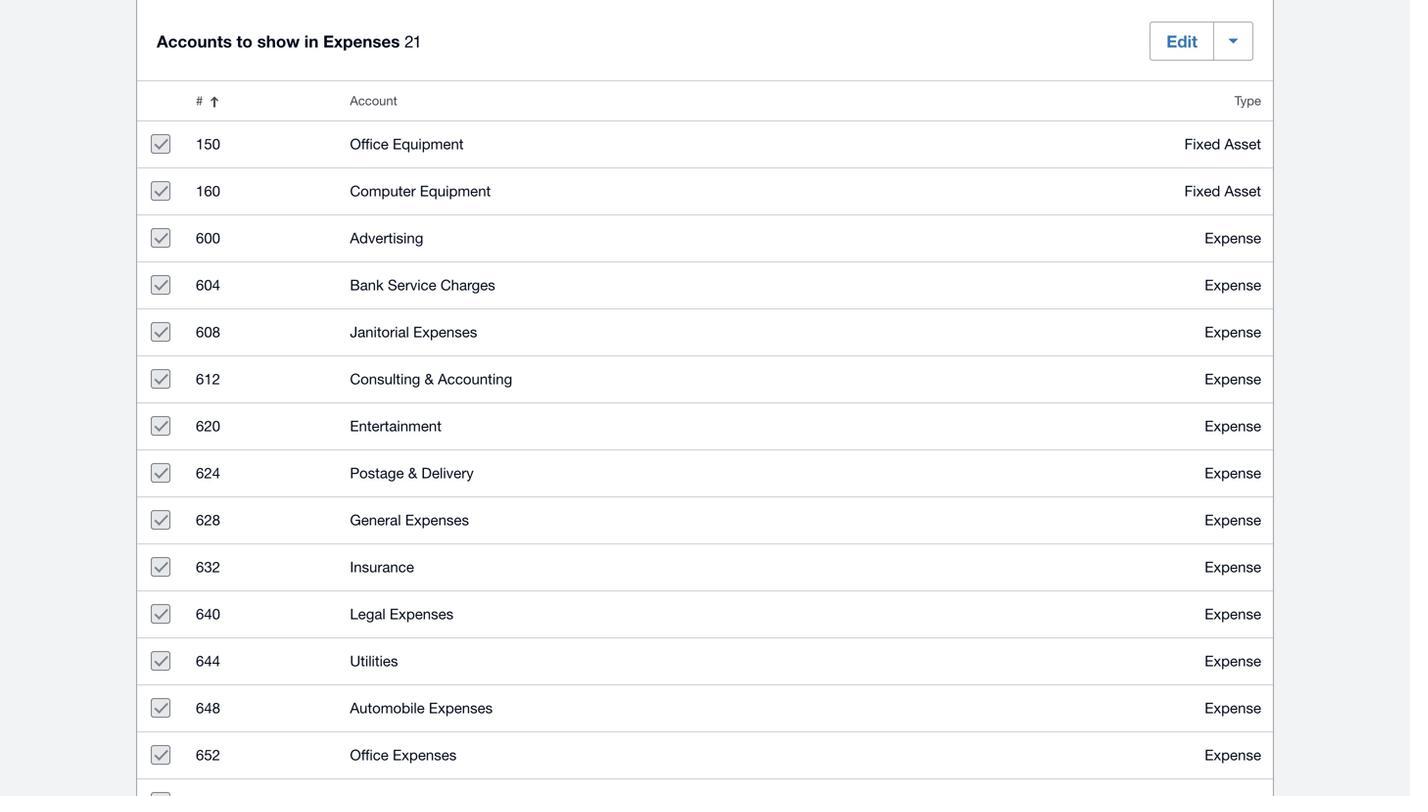 Task type: describe. For each thing, give the bounding box(es) containing it.
expenses for automobile expenses
[[429, 699, 493, 716]]

fixed asset for office equipment
[[1185, 135, 1261, 152]]

type button
[[952, 81, 1273, 120]]

bank
[[350, 276, 384, 293]]

asset for office equipment
[[1225, 135, 1261, 152]]

fixed asset for computer equipment
[[1185, 182, 1261, 199]]

entertainment
[[350, 417, 442, 434]]

account button
[[338, 81, 952, 120]]

expense for entertainment
[[1205, 417, 1261, 434]]

office expenses
[[350, 746, 457, 763]]

general expenses
[[350, 511, 469, 528]]

#
[[196, 93, 203, 108]]

postage
[[350, 464, 404, 481]]

& for postage
[[408, 464, 417, 481]]

in
[[304, 31, 319, 51]]

bank service charges
[[350, 276, 495, 293]]

& for consulting
[[425, 370, 434, 387]]

equipment for computer equipment
[[420, 182, 491, 199]]

consulting
[[350, 370, 420, 387]]

advertising
[[350, 229, 423, 246]]

edit button
[[1150, 22, 1214, 61]]

janitorial expenses
[[350, 323, 477, 340]]

postage & delivery
[[350, 464, 474, 481]]

office for office equipment
[[350, 135, 389, 152]]

computer
[[350, 182, 416, 199]]

to
[[237, 31, 253, 51]]

account
[[350, 93, 397, 108]]

# button
[[184, 81, 338, 120]]

612
[[196, 370, 220, 387]]

legal
[[350, 605, 386, 622]]

21
[[405, 32, 420, 51]]

expenses right in
[[323, 31, 400, 51]]

insurance
[[350, 558, 414, 575]]

expenses for janitorial expenses
[[413, 323, 477, 340]]

expense for office expenses
[[1205, 746, 1261, 763]]

expenses for office expenses
[[393, 746, 457, 763]]

620
[[196, 417, 220, 434]]

expense for insurance
[[1205, 558, 1261, 575]]

legal expenses
[[350, 605, 454, 622]]

delivery
[[422, 464, 474, 481]]

office for office expenses
[[350, 746, 389, 763]]

160
[[196, 182, 220, 199]]

604
[[196, 276, 220, 293]]

expenses for legal expenses
[[390, 605, 454, 622]]

150
[[196, 135, 220, 152]]

expense for postage & delivery
[[1205, 464, 1261, 481]]

expense for consulting & accounting
[[1205, 370, 1261, 387]]

expense for advertising
[[1205, 229, 1261, 246]]

expense for utilities
[[1205, 652, 1261, 669]]

600
[[196, 229, 220, 246]]



Task type: locate. For each thing, give the bounding box(es) containing it.
expenses up consulting & accounting on the top of page
[[413, 323, 477, 340]]

0 vertical spatial fixed asset
[[1185, 135, 1261, 152]]

640
[[196, 605, 220, 622]]

office equipment
[[350, 135, 464, 152]]

2 fixed asset from the top
[[1185, 182, 1261, 199]]

1 expense from the top
[[1205, 229, 1261, 246]]

2 expense from the top
[[1205, 276, 1261, 293]]

equipment
[[393, 135, 464, 152], [420, 182, 491, 199]]

expenses
[[323, 31, 400, 51], [413, 323, 477, 340], [405, 511, 469, 528], [390, 605, 454, 622], [429, 699, 493, 716], [393, 746, 457, 763]]

expenses right automobile
[[429, 699, 493, 716]]

automobile
[[350, 699, 425, 716]]

expenses down the automobile expenses
[[393, 746, 457, 763]]

1 fixed from the top
[[1185, 135, 1221, 152]]

janitorial
[[350, 323, 409, 340]]

9 expense from the top
[[1205, 605, 1261, 622]]

expenses down the delivery
[[405, 511, 469, 528]]

1 vertical spatial office
[[350, 746, 389, 763]]

computer equipment
[[350, 182, 491, 199]]

fixed for office equipment
[[1185, 135, 1221, 152]]

628
[[196, 511, 220, 528]]

& left the delivery
[[408, 464, 417, 481]]

expense for legal expenses
[[1205, 605, 1261, 622]]

1 vertical spatial fixed asset
[[1185, 182, 1261, 199]]

0 horizontal spatial &
[[408, 464, 417, 481]]

1 office from the top
[[350, 135, 389, 152]]

2 fixed from the top
[[1185, 182, 1221, 199]]

7 expense from the top
[[1205, 511, 1261, 528]]

asset
[[1225, 135, 1261, 152], [1225, 182, 1261, 199]]

expense for bank service charges
[[1205, 276, 1261, 293]]

general
[[350, 511, 401, 528]]

644
[[196, 652, 220, 669]]

1 vertical spatial fixed
[[1185, 182, 1221, 199]]

0 vertical spatial &
[[425, 370, 434, 387]]

asset for computer equipment
[[1225, 182, 1261, 199]]

&
[[425, 370, 434, 387], [408, 464, 417, 481]]

3 expense from the top
[[1205, 323, 1261, 340]]

expense for automobile expenses
[[1205, 699, 1261, 716]]

4 expense from the top
[[1205, 370, 1261, 387]]

accounting
[[438, 370, 512, 387]]

0 vertical spatial office
[[350, 135, 389, 152]]

1 vertical spatial asset
[[1225, 182, 1261, 199]]

2 asset from the top
[[1225, 182, 1261, 199]]

consulting & accounting
[[350, 370, 512, 387]]

2 office from the top
[[350, 746, 389, 763]]

edit
[[1167, 31, 1198, 51]]

10 expense from the top
[[1205, 652, 1261, 669]]

expense
[[1205, 229, 1261, 246], [1205, 276, 1261, 293], [1205, 323, 1261, 340], [1205, 370, 1261, 387], [1205, 417, 1261, 434], [1205, 464, 1261, 481], [1205, 511, 1261, 528], [1205, 558, 1261, 575], [1205, 605, 1261, 622], [1205, 652, 1261, 669], [1205, 699, 1261, 716], [1205, 746, 1261, 763]]

624
[[196, 464, 220, 481]]

office
[[350, 135, 389, 152], [350, 746, 389, 763]]

12 expense from the top
[[1205, 746, 1261, 763]]

1 fixed asset from the top
[[1185, 135, 1261, 152]]

652
[[196, 746, 220, 763]]

1 asset from the top
[[1225, 135, 1261, 152]]

0 vertical spatial asset
[[1225, 135, 1261, 152]]

expense for general expenses
[[1205, 511, 1261, 528]]

632
[[196, 558, 220, 575]]

service
[[388, 276, 436, 293]]

equipment down office equipment
[[420, 182, 491, 199]]

1 vertical spatial &
[[408, 464, 417, 481]]

8 expense from the top
[[1205, 558, 1261, 575]]

& right consulting
[[425, 370, 434, 387]]

0 vertical spatial equipment
[[393, 135, 464, 152]]

office down account
[[350, 135, 389, 152]]

accounts
[[157, 31, 232, 51]]

5 expense from the top
[[1205, 417, 1261, 434]]

expenses right legal
[[390, 605, 454, 622]]

show
[[257, 31, 300, 51]]

expenses for general expenses
[[405, 511, 469, 528]]

expense for janitorial expenses
[[1205, 323, 1261, 340]]

1 vertical spatial equipment
[[420, 182, 491, 199]]

0 vertical spatial fixed
[[1185, 135, 1221, 152]]

equipment up computer equipment
[[393, 135, 464, 152]]

office down automobile
[[350, 746, 389, 763]]

accounts to show in expenses 21
[[157, 31, 420, 51]]

fixed
[[1185, 135, 1221, 152], [1185, 182, 1221, 199]]

automobile expenses
[[350, 699, 493, 716]]

6 expense from the top
[[1205, 464, 1261, 481]]

608
[[196, 323, 220, 340]]

fixed asset
[[1185, 135, 1261, 152], [1185, 182, 1261, 199]]

utilities
[[350, 652, 398, 669]]

fixed for computer equipment
[[1185, 182, 1221, 199]]

11 expense from the top
[[1205, 699, 1261, 716]]

equipment for office equipment
[[393, 135, 464, 152]]

type
[[1235, 93, 1261, 108]]

charges
[[441, 276, 495, 293]]

1 horizontal spatial &
[[425, 370, 434, 387]]

648
[[196, 699, 220, 716]]



Task type: vqa. For each thing, say whether or not it's contained in the screenshot.


